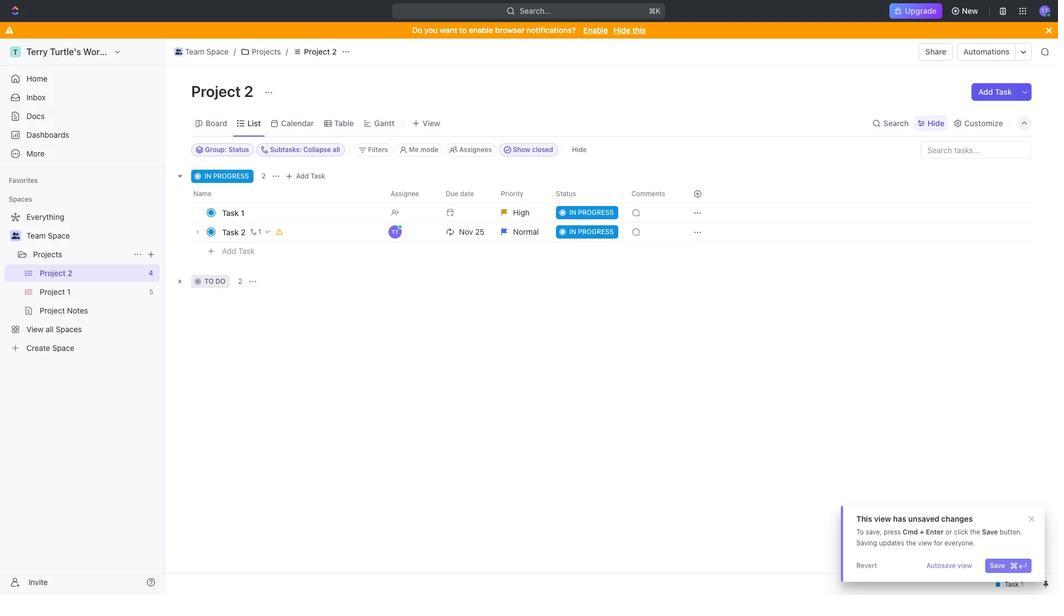 Task type: locate. For each thing, give the bounding box(es) containing it.
project notes
[[40, 306, 88, 315]]

0 vertical spatial in progress
[[205, 172, 249, 180]]

project 2 link
[[290, 45, 340, 58], [40, 265, 144, 282]]

1 vertical spatial add task button
[[283, 170, 330, 183]]

1 vertical spatial tt button
[[384, 222, 439, 242]]

space down everything on the top left of the page
[[48, 231, 70, 240]]

user group image
[[175, 49, 182, 55]]

click
[[954, 528, 969, 536]]

hide right search
[[928, 118, 945, 128]]

add task button
[[972, 83, 1019, 101], [283, 170, 330, 183], [217, 245, 259, 258]]

add task up customize at top right
[[979, 87, 1012, 96]]

0 vertical spatial add
[[979, 87, 993, 96]]

do you want to enable browser notifications? enable hide this
[[412, 25, 646, 35]]

all up create space
[[46, 325, 54, 334]]

0 vertical spatial view
[[874, 514, 891, 524]]

0 vertical spatial to
[[459, 25, 467, 35]]

tree containing everything
[[4, 208, 160, 357]]

1 horizontal spatial team
[[185, 47, 204, 56]]

1 horizontal spatial project 2 link
[[290, 45, 340, 58]]

team right user group icon
[[26, 231, 46, 240]]

add up name "dropdown button"
[[296, 172, 309, 180]]

0 horizontal spatial tt
[[392, 229, 399, 235]]

2 horizontal spatial hide
[[928, 118, 945, 128]]

2
[[332, 47, 337, 56], [244, 82, 253, 100], [262, 172, 266, 180], [241, 227, 246, 237], [68, 268, 72, 278], [238, 277, 242, 286]]

1 horizontal spatial all
[[333, 146, 340, 154]]

space down view all spaces
[[52, 343, 74, 353]]

1 vertical spatial team space
[[26, 231, 70, 240]]

task
[[995, 87, 1012, 96], [311, 172, 325, 180], [222, 208, 239, 217], [222, 227, 239, 237], [238, 246, 255, 256]]

1 vertical spatial save
[[990, 562, 1006, 570]]

tt button
[[1036, 2, 1054, 20], [384, 222, 439, 242]]

1 vertical spatial projects link
[[33, 246, 129, 264]]

all right 'collapse'
[[333, 146, 340, 154]]

1 vertical spatial to
[[205, 277, 214, 286]]

0 vertical spatial 1
[[241, 208, 245, 217]]

1 vertical spatial projects
[[33, 250, 62, 259]]

hide
[[614, 25, 631, 35], [928, 118, 945, 128], [572, 146, 587, 154]]

progress for high
[[578, 208, 614, 217]]

1 horizontal spatial /
[[286, 47, 288, 56]]

comments
[[632, 190, 665, 198]]

view all spaces link
[[4, 321, 158, 338]]

cmd
[[903, 528, 918, 536]]

high
[[513, 208, 530, 217]]

/
[[234, 47, 236, 56], [286, 47, 288, 56]]

status right group:
[[229, 146, 249, 154]]

1 in progress button from the top
[[550, 203, 625, 223]]

home link
[[4, 70, 160, 88]]

automations
[[964, 47, 1010, 56]]

assignee button
[[384, 185, 439, 203]]

0 horizontal spatial view
[[874, 514, 891, 524]]

user group image
[[11, 233, 20, 239]]

notes
[[67, 306, 88, 315]]

the
[[970, 528, 981, 536], [906, 539, 917, 547]]

this view has unsaved changes to save, press cmd + enter or click the save button. saving updates the view for everyone.
[[857, 514, 1023, 547]]

1 up project notes
[[67, 287, 71, 297]]

add
[[979, 87, 993, 96], [296, 172, 309, 180], [222, 246, 236, 256]]

2 vertical spatial add
[[222, 246, 236, 256]]

0 vertical spatial project 2
[[304, 47, 337, 56]]

1 horizontal spatial team space link
[[171, 45, 231, 58]]

press
[[884, 528, 901, 536]]

1 vertical spatial view
[[26, 325, 44, 334]]

0 vertical spatial projects
[[252, 47, 281, 56]]

list
[[248, 118, 261, 128]]

0 horizontal spatial team
[[26, 231, 46, 240]]

0 horizontal spatial spaces
[[9, 195, 32, 203]]

all
[[333, 146, 340, 154], [46, 325, 54, 334]]

do
[[216, 277, 226, 286]]

view
[[874, 514, 891, 524], [918, 539, 933, 547], [958, 562, 973, 570]]

me
[[409, 146, 419, 154]]

0 vertical spatial space
[[207, 47, 229, 56]]

0 horizontal spatial all
[[46, 325, 54, 334]]

team right user group image
[[185, 47, 204, 56]]

filters button
[[355, 143, 393, 157]]

hide inside hide button
[[572, 146, 587, 154]]

1 horizontal spatial add task
[[296, 172, 325, 180]]

terry turtle's workspace, , element
[[10, 46, 21, 57]]

save button
[[986, 559, 1032, 573]]

1 horizontal spatial add
[[296, 172, 309, 180]]

add task button down task 2 in the top left of the page
[[217, 245, 259, 258]]

Search tasks... text field
[[921, 142, 1031, 158]]

me mode button
[[395, 143, 443, 157]]

hide inside hide dropdown button
[[928, 118, 945, 128]]

1 vertical spatial project 2
[[191, 82, 257, 100]]

collapse
[[303, 146, 331, 154]]

1 inside sidebar navigation
[[67, 287, 71, 297]]

project notes link
[[40, 302, 158, 320]]

view
[[423, 118, 440, 128], [26, 325, 44, 334]]

do
[[412, 25, 423, 35]]

tree inside sidebar navigation
[[4, 208, 160, 357]]

1 horizontal spatial view
[[918, 539, 933, 547]]

0 vertical spatial add task button
[[972, 83, 1019, 101]]

projects inside tree
[[33, 250, 62, 259]]

2 vertical spatial project 2
[[40, 268, 72, 278]]

0 horizontal spatial /
[[234, 47, 236, 56]]

save left button.
[[982, 528, 998, 536]]

view up mode
[[423, 118, 440, 128]]

0 horizontal spatial team space link
[[26, 227, 158, 245]]

spaces down favorites button
[[9, 195, 32, 203]]

team space right user group image
[[185, 47, 229, 56]]

1 vertical spatial team
[[26, 231, 46, 240]]

0 horizontal spatial project 2 link
[[40, 265, 144, 282]]

1
[[241, 208, 245, 217], [258, 228, 262, 236], [67, 287, 71, 297]]

team space down everything on the top left of the page
[[26, 231, 70, 240]]

projects link
[[238, 45, 284, 58], [33, 246, 129, 264]]

1 vertical spatial in progress
[[569, 208, 614, 217]]

to
[[459, 25, 467, 35], [205, 277, 214, 286]]

revert
[[857, 562, 877, 570]]

status right priority 'dropdown button'
[[556, 190, 576, 198]]

0 horizontal spatial view
[[26, 325, 44, 334]]

2 in progress button from the top
[[550, 222, 625, 242]]

0 horizontal spatial add task button
[[217, 245, 259, 258]]

task up task 2 in the top left of the page
[[222, 208, 239, 217]]

project 1 link
[[40, 283, 145, 301]]

add up customize at top right
[[979, 87, 993, 96]]

1 for project 1
[[67, 287, 71, 297]]

0 horizontal spatial status
[[229, 146, 249, 154]]

group: status
[[205, 146, 249, 154]]

hide left this
[[614, 25, 631, 35]]

1 horizontal spatial status
[[556, 190, 576, 198]]

1 up task 2 in the top left of the page
[[241, 208, 245, 217]]

team space
[[185, 47, 229, 56], [26, 231, 70, 240]]

1 vertical spatial tt
[[392, 229, 399, 235]]

2 horizontal spatial add task
[[979, 87, 1012, 96]]

2 vertical spatial 1
[[67, 287, 71, 297]]

1 vertical spatial all
[[46, 325, 54, 334]]

0 vertical spatial team space link
[[171, 45, 231, 58]]

everything link
[[4, 208, 158, 226]]

button.
[[1000, 528, 1023, 536]]

1 right task 2 in the top left of the page
[[258, 228, 262, 236]]

view up the save,
[[874, 514, 891, 524]]

add task button up name "dropdown button"
[[283, 170, 330, 183]]

⌘k
[[649, 6, 661, 15]]

projects
[[252, 47, 281, 56], [33, 250, 62, 259]]

favorites
[[9, 176, 38, 185]]

0 vertical spatial team
[[185, 47, 204, 56]]

1 inside button
[[258, 228, 262, 236]]

2 horizontal spatial view
[[958, 562, 973, 570]]

mode
[[421, 146, 439, 154]]

enable
[[584, 25, 608, 35]]

in progress
[[205, 172, 249, 180], [569, 208, 614, 217], [569, 228, 614, 236]]

2 / from the left
[[286, 47, 288, 56]]

2 vertical spatial view
[[958, 562, 973, 570]]

to
[[857, 528, 864, 536]]

1 / from the left
[[234, 47, 236, 56]]

0 horizontal spatial projects
[[33, 250, 62, 259]]

view up create
[[26, 325, 44, 334]]

hide right closed
[[572, 146, 587, 154]]

0 horizontal spatial hide
[[572, 146, 587, 154]]

0 horizontal spatial team space
[[26, 231, 70, 240]]

view all spaces
[[26, 325, 82, 334]]

0 vertical spatial add task
[[979, 87, 1012, 96]]

0 vertical spatial all
[[333, 146, 340, 154]]

1 vertical spatial view
[[918, 539, 933, 547]]

1 vertical spatial hide
[[928, 118, 945, 128]]

progress
[[213, 172, 249, 180], [578, 208, 614, 217], [578, 228, 614, 236]]

create space link
[[4, 340, 158, 357]]

add task down task 2 in the top left of the page
[[222, 246, 255, 256]]

save down button.
[[990, 562, 1006, 570]]

1 vertical spatial the
[[906, 539, 917, 547]]

1 vertical spatial spaces
[[56, 325, 82, 334]]

0 horizontal spatial project 2
[[40, 268, 72, 278]]

view for this
[[874, 514, 891, 524]]

create
[[26, 343, 50, 353]]

tt
[[1042, 7, 1049, 14], [392, 229, 399, 235]]

0 vertical spatial the
[[970, 528, 981, 536]]

1 horizontal spatial hide
[[614, 25, 631, 35]]

1 vertical spatial add
[[296, 172, 309, 180]]

share
[[926, 47, 947, 56]]

team space inside tree
[[26, 231, 70, 240]]

2 vertical spatial in
[[569, 228, 576, 236]]

this
[[633, 25, 646, 35]]

browser
[[495, 25, 525, 35]]

view down +
[[918, 539, 933, 547]]

to do
[[205, 277, 226, 286]]

spaces down project notes
[[56, 325, 82, 334]]

customize button
[[950, 115, 1007, 131]]

add task button up customize at top right
[[972, 83, 1019, 101]]

1 vertical spatial 1
[[258, 228, 262, 236]]

1 horizontal spatial spaces
[[56, 325, 82, 334]]

0 horizontal spatial the
[[906, 539, 917, 547]]

project for bottommost project 2 link
[[40, 268, 66, 278]]

view inside button
[[423, 118, 440, 128]]

2 vertical spatial add task
[[222, 246, 255, 256]]

project for project 1 link
[[40, 287, 65, 297]]

tree
[[4, 208, 160, 357]]

to right want
[[459, 25, 467, 35]]

2 vertical spatial in progress
[[569, 228, 614, 236]]

2 vertical spatial progress
[[578, 228, 614, 236]]

view down everyone.
[[958, 562, 973, 570]]

2 vertical spatial hide
[[572, 146, 587, 154]]

1 horizontal spatial tt
[[1042, 7, 1049, 14]]

view inside button
[[958, 562, 973, 570]]

1 vertical spatial progress
[[578, 208, 614, 217]]

name
[[194, 190, 212, 198]]

2 horizontal spatial 1
[[258, 228, 262, 236]]

add down task 2 in the top left of the page
[[222, 246, 236, 256]]

more
[[26, 149, 45, 158]]

add task down subtasks: collapse all
[[296, 172, 325, 180]]

1 horizontal spatial the
[[970, 528, 981, 536]]

0 vertical spatial tt button
[[1036, 2, 1054, 20]]

0 vertical spatial team space
[[185, 47, 229, 56]]

assignees button
[[446, 143, 497, 157]]

the down cmd at the bottom
[[906, 539, 917, 547]]

space right user group image
[[207, 47, 229, 56]]

spaces
[[9, 195, 32, 203], [56, 325, 82, 334]]

project inside project 1 link
[[40, 287, 65, 297]]

show closed button
[[499, 143, 558, 157]]

2 vertical spatial space
[[52, 343, 74, 353]]

table
[[334, 118, 354, 128]]

me mode
[[409, 146, 439, 154]]

the right click
[[970, 528, 981, 536]]

task up customize at top right
[[995, 87, 1012, 96]]

0 horizontal spatial add task
[[222, 246, 255, 256]]

to left the do
[[205, 277, 214, 286]]

0 horizontal spatial tt button
[[384, 222, 439, 242]]

2 vertical spatial add task button
[[217, 245, 259, 258]]

project inside project notes link
[[40, 306, 65, 315]]

task down 'collapse'
[[311, 172, 325, 180]]

project 2 inside sidebar navigation
[[40, 268, 72, 278]]

2 horizontal spatial project 2
[[304, 47, 337, 56]]

task 2
[[222, 227, 246, 237]]

view inside sidebar navigation
[[26, 325, 44, 334]]

board
[[206, 118, 227, 128]]

for
[[934, 539, 943, 547]]

autosave
[[927, 562, 956, 570]]



Task type: vqa. For each thing, say whether or not it's contained in the screenshot.
Learn
no



Task type: describe. For each thing, give the bounding box(es) containing it.
1 vertical spatial space
[[48, 231, 70, 240]]

terry
[[26, 47, 48, 57]]

0 vertical spatial progress
[[213, 172, 249, 180]]

autosave view
[[927, 562, 973, 570]]

1 horizontal spatial tt button
[[1036, 2, 1054, 20]]

everything
[[26, 212, 64, 222]]

in progress for high
[[569, 208, 614, 217]]

share button
[[919, 43, 953, 61]]

high button
[[495, 203, 550, 223]]

comments button
[[625, 185, 680, 203]]

task down the '1' button
[[238, 246, 255, 256]]

team inside sidebar navigation
[[26, 231, 46, 240]]

1 horizontal spatial projects link
[[238, 45, 284, 58]]

new
[[962, 6, 979, 15]]

enable
[[469, 25, 493, 35]]

in progress button for high
[[550, 203, 625, 223]]

0 vertical spatial in
[[205, 172, 211, 180]]

0 horizontal spatial add
[[222, 246, 236, 256]]

search...
[[520, 6, 552, 15]]

save inside "this view has unsaved changes to save, press cmd + enter or click the save button. saving updates the view for everyone."
[[982, 528, 998, 536]]

subtasks:
[[270, 146, 302, 154]]

1 vertical spatial project 2 link
[[40, 265, 144, 282]]

5
[[149, 288, 153, 296]]

home
[[26, 74, 48, 83]]

progress for normal
[[578, 228, 614, 236]]

unsaved
[[909, 514, 940, 524]]

table link
[[332, 115, 354, 131]]

gantt link
[[372, 115, 395, 131]]

1 horizontal spatial add task button
[[283, 170, 330, 183]]

group:
[[205, 146, 227, 154]]

terry turtle's workspace
[[26, 47, 129, 57]]

normal button
[[495, 222, 550, 242]]

want
[[440, 25, 457, 35]]

assignee
[[391, 190, 419, 198]]

closed
[[532, 146, 553, 154]]

favorites button
[[4, 174, 42, 187]]

project for project notes link
[[40, 306, 65, 315]]

hide button
[[568, 143, 591, 157]]

1 horizontal spatial to
[[459, 25, 467, 35]]

0 vertical spatial spaces
[[9, 195, 32, 203]]

revert button
[[852, 559, 882, 573]]

dashboards
[[26, 130, 69, 139]]

show closed
[[513, 146, 553, 154]]

task 1 link
[[219, 205, 382, 221]]

board link
[[203, 115, 227, 131]]

status button
[[550, 185, 625, 203]]

in progress for normal
[[569, 228, 614, 236]]

updates
[[879, 539, 905, 547]]

in for high
[[569, 208, 576, 217]]

save,
[[866, 528, 882, 536]]

hide button
[[915, 115, 948, 131]]

has
[[893, 514, 907, 524]]

1 button
[[248, 227, 263, 238]]

view for view
[[423, 118, 440, 128]]

search button
[[869, 115, 913, 131]]

subtasks: collapse all
[[270, 146, 340, 154]]

more button
[[4, 145, 160, 163]]

save inside save button
[[990, 562, 1006, 570]]

due date button
[[439, 185, 495, 203]]

enter
[[926, 528, 944, 536]]

0 horizontal spatial to
[[205, 277, 214, 286]]

due date
[[446, 190, 474, 198]]

changes
[[942, 514, 973, 524]]

t
[[13, 48, 18, 56]]

0 vertical spatial tt
[[1042, 7, 1049, 14]]

view button
[[408, 115, 444, 131]]

1 horizontal spatial project 2
[[191, 82, 257, 100]]

space inside "link"
[[52, 343, 74, 353]]

inbox
[[26, 93, 46, 102]]

1 horizontal spatial projects
[[252, 47, 281, 56]]

automations button
[[958, 44, 1015, 60]]

this
[[857, 514, 873, 524]]

view button
[[408, 110, 444, 136]]

turtle's
[[50, 47, 81, 57]]

inbox link
[[4, 89, 160, 106]]

all inside tree
[[46, 325, 54, 334]]

create space
[[26, 343, 74, 353]]

due
[[446, 190, 458, 198]]

in progress button for normal
[[550, 222, 625, 242]]

everyone.
[[945, 539, 975, 547]]

priority
[[501, 190, 524, 198]]

or
[[946, 528, 952, 536]]

0 vertical spatial project 2 link
[[290, 45, 340, 58]]

task down task 1
[[222, 227, 239, 237]]

1 horizontal spatial team space
[[185, 47, 229, 56]]

0 vertical spatial hide
[[614, 25, 631, 35]]

docs link
[[4, 108, 160, 125]]

in for normal
[[569, 228, 576, 236]]

1 for task 1
[[241, 208, 245, 217]]

upgrade link
[[890, 3, 943, 19]]

normal
[[513, 227, 539, 237]]

project 1
[[40, 287, 71, 297]]

+
[[920, 528, 925, 536]]

calendar link
[[279, 115, 314, 131]]

status inside dropdown button
[[556, 190, 576, 198]]

view for view all spaces
[[26, 325, 44, 334]]

show
[[513, 146, 531, 154]]

calendar
[[281, 118, 314, 128]]

name button
[[191, 185, 384, 203]]

1 vertical spatial add task
[[296, 172, 325, 180]]

1 vertical spatial team space link
[[26, 227, 158, 245]]

docs
[[26, 111, 45, 121]]

2 inside tree
[[68, 268, 72, 278]]

new button
[[947, 2, 985, 20]]

search
[[884, 118, 909, 128]]

saving
[[857, 539, 878, 547]]

2 horizontal spatial add task button
[[972, 83, 1019, 101]]

view for autosave
[[958, 562, 973, 570]]

assignees
[[459, 146, 492, 154]]

2 horizontal spatial add
[[979, 87, 993, 96]]

date
[[460, 190, 474, 198]]

customize
[[965, 118, 1003, 128]]

spaces inside view all spaces link
[[56, 325, 82, 334]]

list link
[[245, 115, 261, 131]]

sidebar navigation
[[0, 39, 167, 595]]

0 vertical spatial status
[[229, 146, 249, 154]]



